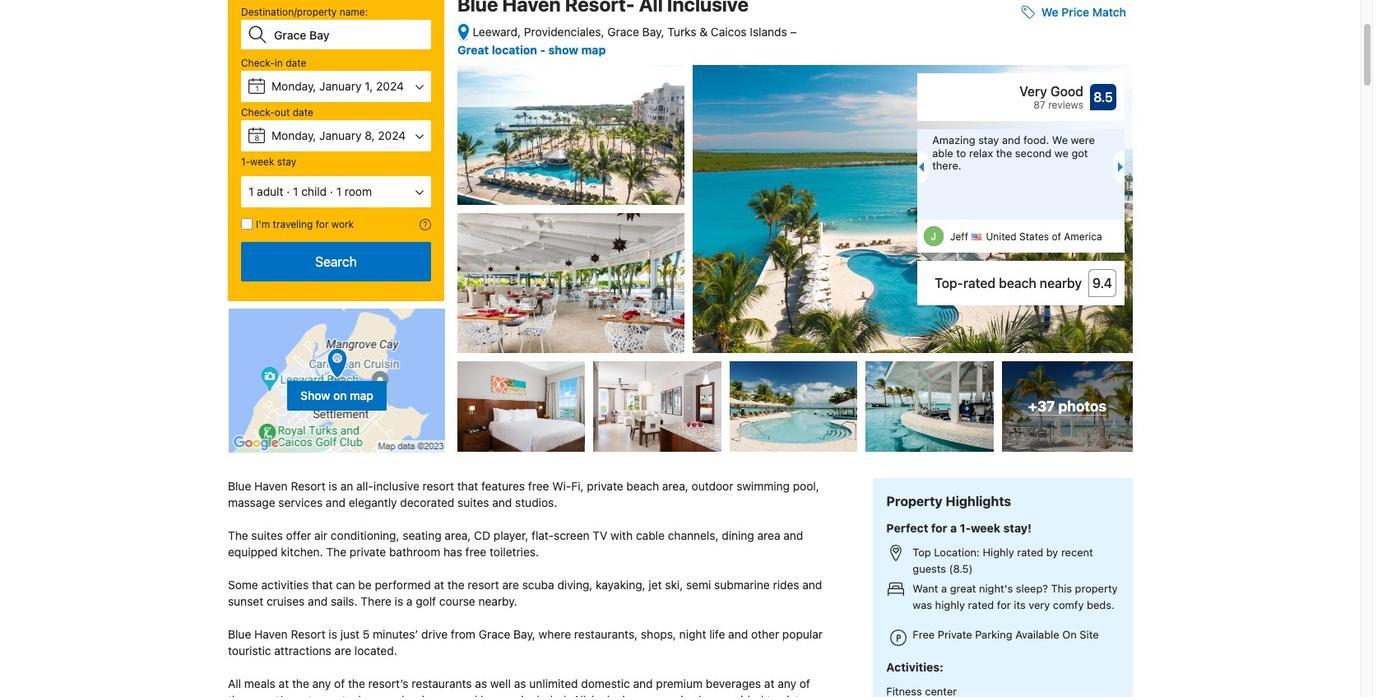 Task type: locate. For each thing, give the bounding box(es) containing it.
0 vertical spatial that
[[457, 479, 478, 493]]

1 horizontal spatial private
[[587, 479, 624, 493]]

1 vertical spatial monday,
[[272, 128, 316, 142]]

some
[[228, 578, 258, 592]]

rated
[[964, 276, 996, 291], [1018, 546, 1044, 559], [968, 598, 994, 611]]

are down "just"
[[335, 644, 351, 658]]

date for check-in date
[[286, 57, 306, 69]]

1 horizontal spatial the
[[326, 545, 347, 559]]

week up 'highly'
[[971, 521, 1001, 535]]

0 vertical spatial we
[[1042, 5, 1059, 19]]

restaurants, left bars
[[292, 693, 355, 697]]

semi
[[686, 578, 711, 592]]

2024 right 8,
[[378, 128, 406, 142]]

as
[[475, 677, 487, 691], [514, 677, 526, 691]]

resort up attractions
[[291, 627, 326, 641]]

resort up "nearby."
[[468, 578, 499, 592]]

2024 right the 1, at the top
[[376, 79, 404, 93]]

0 horizontal spatial as
[[475, 677, 487, 691]]

of down popular
[[800, 677, 810, 691]]

1 vertical spatial resort's
[[248, 693, 289, 697]]

rated down jeff
[[964, 276, 996, 291]]

meals
[[244, 677, 276, 691]]

next image
[[1118, 162, 1128, 172]]

are up "nearby."
[[502, 578, 519, 592]]

we
[[1055, 146, 1069, 159]]

the up equipped
[[228, 528, 248, 542]]

for left its
[[997, 598, 1011, 611]]

grace right from
[[479, 627, 511, 641]]

date
[[286, 57, 306, 69], [293, 106, 313, 119]]

free down "cd"
[[466, 545, 487, 559]]

+37
[[1028, 398, 1055, 415]]

the
[[228, 528, 248, 542], [326, 545, 347, 559]]

2 monday, from the top
[[272, 128, 316, 142]]

any
[[312, 677, 331, 691], [778, 677, 797, 691]]

that left can
[[312, 578, 333, 592]]

a inside want a great night's sleep? this property was highly rated for its very comfy beds.
[[942, 582, 947, 595]]

0 vertical spatial week
[[250, 156, 274, 168]]

1 left adult at the left top of the page
[[249, 184, 254, 198]]

a up location:
[[951, 521, 957, 535]]

resort up services
[[291, 479, 326, 493]]

+37 photos
[[1028, 398, 1107, 415]]

suites up equipped
[[251, 528, 283, 542]]

grace
[[608, 25, 639, 39], [479, 627, 511, 641]]

kitchen.
[[281, 545, 323, 559]]

scored 8.5 element
[[1090, 84, 1117, 110]]

any down popular
[[778, 677, 797, 691]]

january for 8,
[[319, 128, 362, 142]]

private right fi,
[[587, 479, 624, 493]]

the down air in the bottom of the page
[[326, 545, 347, 559]]

1-
[[241, 156, 250, 168], [960, 521, 971, 535]]

for inside want a great night's sleep? this property was highly rated for its very comfy beds.
[[997, 598, 1011, 611]]

check-in date
[[241, 57, 306, 69]]

united states of america
[[986, 231, 1102, 243]]

2 january from the top
[[319, 128, 362, 142]]

located.
[[355, 644, 397, 658]]

0 horizontal spatial stay
[[277, 156, 296, 168]]

date right 'in'
[[286, 57, 306, 69]]

at up golf
[[434, 578, 444, 592]]

ski,
[[665, 578, 683, 592]]

1 horizontal spatial of
[[800, 677, 810, 691]]

1 vertical spatial free
[[466, 545, 487, 559]]

we price match
[[1042, 5, 1127, 19]]

for left work
[[316, 218, 329, 230]]

beach inside blue haven resort is an all-inclusive resort that features free wi-fi, private beach area, outdoor swimming pool, massage services and elegantly decorated suites and studios. the suites offer air conditioning, seating area, cd player, flat-screen tv with cable channels, dining area and equipped kitchen. the private bathroom has free toiletries. some activities that can be performed at the resort are scuba diving, kayaking, jet ski, semi submarine rides and sunset cruises and sails. there is a golf course nearby. blue haven resort is just 5 minutes' drive from grace bay, where restaurants, shops, night life and other popular touristic attractions are located. all meals at the any of the resort's restaurants as well as unlimited domestic and premium beverages at any of the resort's restaurants, bars and swim up pool bar are included. all-inclusive access is also provided
[[627, 479, 659, 493]]

we inside dropdown button
[[1042, 5, 1059, 19]]

8
[[255, 133, 260, 142]]

0 vertical spatial resort
[[291, 479, 326, 493]]

1 vertical spatial resort
[[468, 578, 499, 592]]

is left "just"
[[329, 627, 337, 641]]

1 check- from the top
[[241, 57, 275, 69]]

0 horizontal spatial bay,
[[514, 627, 536, 641]]

and right area
[[784, 528, 804, 542]]

at right beverages
[[764, 677, 775, 691]]

rated very good element
[[926, 82, 1084, 101]]

map right the on
[[350, 388, 374, 402]]

bay, left where
[[514, 627, 536, 641]]

very good 87 reviews
[[1020, 84, 1084, 111]]

resort's up bars
[[368, 677, 409, 691]]

of right "states"
[[1052, 231, 1062, 243]]

all-
[[573, 693, 591, 697]]

room
[[345, 184, 372, 198]]

1 vertical spatial date
[[293, 106, 313, 119]]

site
[[1080, 628, 1099, 641]]

rated down night's
[[968, 598, 994, 611]]

1 horizontal spatial suites
[[458, 496, 489, 510]]

are down well
[[501, 693, 518, 697]]

area, up has
[[445, 528, 471, 542]]

0 horizontal spatial suites
[[251, 528, 283, 542]]

to
[[957, 146, 967, 159]]

2 horizontal spatial at
[[764, 677, 775, 691]]

1 vertical spatial blue
[[228, 627, 251, 641]]

and left sails.
[[308, 594, 328, 608]]

at right meals
[[279, 677, 289, 691]]

1 vertical spatial 1-
[[960, 521, 971, 535]]

for down property highlights
[[931, 521, 948, 535]]

1 vertical spatial inclusive
[[591, 693, 638, 697]]

1 january from the top
[[319, 79, 362, 93]]

location:
[[934, 546, 980, 559]]

free up studios.
[[528, 479, 549, 493]]

2 horizontal spatial of
[[1052, 231, 1062, 243]]

the
[[996, 146, 1013, 159], [447, 578, 465, 592], [292, 677, 309, 691], [348, 677, 365, 691], [228, 693, 245, 697]]

top location: highly rated by recent guests (8.5)
[[913, 546, 1094, 575]]

1 horizontal spatial as
[[514, 677, 526, 691]]

child
[[301, 184, 327, 198]]

0 horizontal spatial of
[[334, 677, 345, 691]]

guests
[[913, 562, 946, 575]]

decorated
[[400, 496, 455, 510]]

0 vertical spatial 2024
[[376, 79, 404, 93]]

cd
[[474, 528, 491, 542]]

1 vertical spatial that
[[312, 578, 333, 592]]

0 vertical spatial rated
[[964, 276, 996, 291]]

we left the price
[[1042, 5, 1059, 19]]

0 vertical spatial the
[[228, 528, 248, 542]]

outdoor
[[692, 479, 734, 493]]

0 vertical spatial 1-
[[241, 156, 250, 168]]

grace inside leeward, providenciales, grace bay, turks & caicos islands – great location - show map
[[608, 25, 639, 39]]

1 left room
[[336, 184, 342, 198]]

0 horizontal spatial ·
[[287, 184, 290, 198]]

2 vertical spatial for
[[997, 598, 1011, 611]]

0 horizontal spatial restaurants,
[[292, 693, 355, 697]]

2 haven from the top
[[254, 627, 288, 641]]

area,
[[662, 479, 689, 493], [445, 528, 471, 542]]

stay right to
[[979, 133, 999, 147]]

grace left turks
[[608, 25, 639, 39]]

0 horizontal spatial 1-
[[241, 156, 250, 168]]

great location - show map button
[[458, 43, 606, 57]]

date for check-out date
[[293, 106, 313, 119]]

restaurants, up domestic
[[574, 627, 638, 641]]

private down conditioning,
[[350, 545, 386, 559]]

2024
[[376, 79, 404, 93], [378, 128, 406, 142]]

1 adult · 1 child · 1 room button
[[241, 176, 431, 207]]

attractions
[[274, 644, 332, 658]]

1- inside search section
[[241, 156, 250, 168]]

2 check- from the top
[[241, 106, 275, 119]]

1 vertical spatial suites
[[251, 528, 283, 542]]

week inside search section
[[250, 156, 274, 168]]

1- down check-out date
[[241, 156, 250, 168]]

1 vertical spatial area,
[[445, 528, 471, 542]]

massage
[[228, 496, 275, 510]]

1 horizontal spatial stay
[[979, 133, 999, 147]]

free private parking available on site
[[913, 628, 1099, 641]]

1 vertical spatial haven
[[254, 627, 288, 641]]

the right the relax
[[996, 146, 1013, 159]]

resort
[[423, 479, 454, 493], [468, 578, 499, 592]]

beach
[[999, 276, 1037, 291], [627, 479, 659, 493]]

activities
[[261, 578, 309, 592]]

can
[[336, 578, 355, 592]]

0 vertical spatial check-
[[241, 57, 275, 69]]

check- up check-out date
[[241, 57, 275, 69]]

resort's down meals
[[248, 693, 289, 697]]

caicos
[[711, 25, 747, 39]]

0 vertical spatial for
[[316, 218, 329, 230]]

included.
[[521, 693, 570, 697]]

1 horizontal spatial at
[[434, 578, 444, 592]]

monday, down out at the top left
[[272, 128, 316, 142]]

january left the 1, at the top
[[319, 79, 362, 93]]

seating
[[403, 528, 442, 542]]

any down attractions
[[312, 677, 331, 691]]

1 vertical spatial stay
[[277, 156, 296, 168]]

1 vertical spatial week
[[971, 521, 1001, 535]]

if you select this option, we'll show you popular business travel features like breakfast, wifi and free parking. image
[[420, 219, 431, 230], [420, 219, 431, 230]]

suites down features
[[458, 496, 489, 510]]

1 down the check-in date
[[255, 84, 259, 93]]

1 horizontal spatial ·
[[330, 184, 333, 198]]

scuba
[[522, 578, 554, 592]]

1 vertical spatial beach
[[627, 479, 659, 493]]

1 horizontal spatial any
[[778, 677, 797, 691]]

0 vertical spatial date
[[286, 57, 306, 69]]

(8.5)
[[949, 562, 973, 575]]

–
[[791, 25, 797, 39]]

beach left nearby
[[999, 276, 1037, 291]]

an
[[340, 479, 353, 493]]

monday, for monday, january 8, 2024
[[272, 128, 316, 142]]

pool,
[[793, 479, 820, 493]]

0 vertical spatial free
[[528, 479, 549, 493]]

0 vertical spatial resort
[[423, 479, 454, 493]]

date right out at the top left
[[293, 106, 313, 119]]

1 horizontal spatial resort
[[468, 578, 499, 592]]

blue
[[228, 479, 251, 493], [228, 627, 251, 641]]

week
[[250, 156, 274, 168], [971, 521, 1001, 535]]

-
[[540, 43, 546, 57]]

8,
[[365, 128, 375, 142]]

1 horizontal spatial for
[[931, 521, 948, 535]]

dining
[[722, 528, 755, 542]]

0 vertical spatial january
[[319, 79, 362, 93]]

and right bars
[[385, 693, 404, 697]]

1- up location:
[[960, 521, 971, 535]]

january left 8,
[[319, 128, 362, 142]]

america
[[1064, 231, 1102, 243]]

that left features
[[457, 479, 478, 493]]

1 haven from the top
[[254, 479, 288, 493]]

haven up massage
[[254, 479, 288, 493]]

beach up the cable
[[627, 479, 659, 493]]

1 left child
[[293, 184, 298, 198]]

as up the bar
[[475, 677, 487, 691]]

sleep?
[[1016, 582, 1048, 595]]

check- up the 8
[[241, 106, 275, 119]]

1 vertical spatial check-
[[241, 106, 275, 119]]

name:
[[340, 6, 368, 18]]

0 vertical spatial blue
[[228, 479, 251, 493]]

· right adult at the left top of the page
[[287, 184, 290, 198]]

area, left outdoor
[[662, 479, 689, 493]]

0 horizontal spatial beach
[[627, 479, 659, 493]]

1 vertical spatial bay,
[[514, 627, 536, 641]]

2 resort from the top
[[291, 627, 326, 641]]

check- for in
[[241, 57, 275, 69]]

5
[[363, 627, 370, 641]]

1 as from the left
[[475, 677, 487, 691]]

recent
[[1062, 546, 1094, 559]]

0 vertical spatial bay,
[[642, 25, 665, 39]]

0 vertical spatial inclusive
[[374, 479, 420, 493]]

· right child
[[330, 184, 333, 198]]

1 vertical spatial map
[[350, 388, 374, 402]]

bay, left turks
[[642, 25, 665, 39]]

0 vertical spatial suites
[[458, 496, 489, 510]]

0 horizontal spatial map
[[350, 388, 374, 402]]

0 vertical spatial stay
[[979, 133, 999, 147]]

0 vertical spatial grace
[[608, 25, 639, 39]]

a left golf
[[407, 594, 413, 608]]

1 vertical spatial 2024
[[378, 128, 406, 142]]

0 vertical spatial monday,
[[272, 79, 316, 93]]

0 horizontal spatial week
[[250, 156, 274, 168]]

resort up decorated
[[423, 479, 454, 493]]

2 horizontal spatial a
[[951, 521, 957, 535]]

monday, down 'in'
[[272, 79, 316, 93]]

by
[[1047, 546, 1059, 559]]

grace inside blue haven resort is an all-inclusive resort that features free wi-fi, private beach area, outdoor swimming pool, massage services and elegantly decorated suites and studios. the suites offer air conditioning, seating area, cd player, flat-screen tv with cable channels, dining area and equipped kitchen. the private bathroom has free toiletries. some activities that can be performed at the resort are scuba diving, kayaking, jet ski, semi submarine rides and sunset cruises and sails. there is a golf course nearby. blue haven resort is just 5 minutes' drive from grace bay, where restaurants, shops, night life and other popular touristic attractions are located. all meals at the any of the resort's restaurants as well as unlimited domestic and premium beverages at any of the resort's restaurants, bars and swim up pool bar are included. all-inclusive access is also provided
[[479, 627, 511, 641]]

blue up touristic
[[228, 627, 251, 641]]

0 vertical spatial haven
[[254, 479, 288, 493]]

haven up touristic
[[254, 627, 288, 641]]

0 vertical spatial map
[[581, 43, 606, 57]]

and left food. at the right of the page
[[1002, 133, 1021, 147]]

amazing
[[933, 133, 976, 147]]

0 horizontal spatial a
[[407, 594, 413, 608]]

inclusive
[[374, 479, 420, 493], [591, 693, 638, 697]]

9.4 element
[[1089, 269, 1117, 297]]

we price match button
[[1015, 0, 1133, 27]]

2 horizontal spatial for
[[997, 598, 1011, 611]]

beach inside top-rated beach nearby element
[[999, 276, 1037, 291]]

1 horizontal spatial 1-
[[960, 521, 971, 535]]

1 horizontal spatial beach
[[999, 276, 1037, 291]]

1 horizontal spatial map
[[581, 43, 606, 57]]

0 horizontal spatial resort
[[423, 479, 454, 493]]

show on map button
[[228, 308, 446, 454], [287, 381, 387, 410]]

2 as from the left
[[514, 677, 526, 691]]

0 horizontal spatial grace
[[479, 627, 511, 641]]

conditioning,
[[331, 528, 400, 542]]

up
[[438, 693, 451, 697]]

0 horizontal spatial inclusive
[[374, 479, 420, 493]]

just
[[340, 627, 360, 641]]

a
[[951, 521, 957, 535], [942, 582, 947, 595], [407, 594, 413, 608]]

0 vertical spatial area,
[[662, 479, 689, 493]]

very
[[1020, 84, 1048, 99]]

rated left by
[[1018, 546, 1044, 559]]

2024 for monday, january 1, 2024
[[376, 79, 404, 93]]

on
[[333, 388, 347, 402]]

performed
[[375, 578, 431, 592]]

week down the 8
[[250, 156, 274, 168]]

perfect for a 1-week stay!
[[887, 521, 1032, 535]]

map right show
[[581, 43, 606, 57]]

1 monday, from the top
[[272, 79, 316, 93]]

1 horizontal spatial a
[[942, 582, 947, 595]]

2 vertical spatial rated
[[968, 598, 994, 611]]

as right well
[[514, 677, 526, 691]]

inclusive down domestic
[[591, 693, 638, 697]]

show
[[300, 388, 330, 402]]

is left an
[[329, 479, 337, 493]]

1 vertical spatial resort
[[291, 627, 326, 641]]

inclusive up elegantly
[[374, 479, 420, 493]]

1 horizontal spatial week
[[971, 521, 1001, 535]]

we left were
[[1052, 133, 1068, 147]]

of down "just"
[[334, 677, 345, 691]]

drive
[[422, 627, 448, 641]]

a up highly
[[942, 582, 947, 595]]

i'm traveling for work
[[256, 218, 354, 230]]

1 horizontal spatial resort's
[[368, 677, 409, 691]]

stay up adult at the left top of the page
[[277, 156, 296, 168]]

1 vertical spatial rated
[[1018, 546, 1044, 559]]

0 vertical spatial beach
[[999, 276, 1037, 291]]

rated inside top location: highly rated by recent guests (8.5)
[[1018, 546, 1044, 559]]

blue up massage
[[228, 479, 251, 493]]

1 horizontal spatial bay,
[[642, 25, 665, 39]]



Task type: describe. For each thing, give the bounding box(es) containing it.
parking
[[975, 628, 1013, 641]]

show on map
[[300, 388, 374, 402]]

0 horizontal spatial the
[[228, 528, 248, 542]]

sails.
[[331, 594, 358, 608]]

1 vertical spatial for
[[931, 521, 948, 535]]

comfy
[[1053, 598, 1084, 611]]

nearby
[[1040, 276, 1082, 291]]

stay inside search section
[[277, 156, 296, 168]]

want a great night's sleep? this property was highly rated for its very comfy beds.
[[913, 582, 1118, 611]]

were
[[1071, 133, 1095, 147]]

1 resort from the top
[[291, 479, 326, 493]]

0 vertical spatial private
[[587, 479, 624, 493]]

top-rated beach nearby element
[[926, 273, 1082, 293]]

bay, inside blue haven resort is an all-inclusive resort that features free wi-fi, private beach area, outdoor swimming pool, massage services and elegantly decorated suites and studios. the suites offer air conditioning, seating area, cd player, flat-screen tv with cable channels, dining area and equipped kitchen. the private bathroom has free toiletries. some activities that can be performed at the resort are scuba diving, kayaking, jet ski, semi submarine rides and sunset cruises and sails. there is a golf course nearby. blue haven resort is just 5 minutes' drive from grace bay, where restaurants, shops, night life and other popular touristic attractions are located. all meals at the any of the resort's restaurants as well as unlimited domestic and premium beverages at any of the resort's restaurants, bars and swim up pool bar are included. all-inclusive access is also provided
[[514, 627, 536, 641]]

from
[[451, 627, 476, 641]]

there
[[361, 594, 392, 608]]

check- for out
[[241, 106, 275, 119]]

pool
[[454, 693, 478, 697]]

work
[[332, 218, 354, 230]]

food.
[[1024, 133, 1050, 147]]

leeward,
[[473, 25, 521, 39]]

search button
[[241, 242, 431, 281]]

the up course
[[447, 578, 465, 592]]

where
[[539, 627, 571, 641]]

and right life
[[728, 627, 748, 641]]

offer
[[286, 528, 311, 542]]

the inside amazing stay and food. we were able to relax the second we got there.
[[996, 146, 1013, 159]]

search
[[315, 254, 357, 269]]

previous image
[[914, 162, 924, 172]]

1 vertical spatial are
[[335, 644, 351, 658]]

0 horizontal spatial that
[[312, 578, 333, 592]]

map inside search section
[[350, 388, 374, 402]]

0 horizontal spatial at
[[279, 677, 289, 691]]

property
[[887, 494, 943, 509]]

1 · from the left
[[287, 184, 290, 198]]

was
[[913, 598, 932, 611]]

night's
[[979, 582, 1013, 595]]

1 vertical spatial private
[[350, 545, 386, 559]]

price
[[1062, 5, 1090, 19]]

tv
[[593, 528, 608, 542]]

stay!
[[1004, 521, 1032, 535]]

wi-
[[552, 479, 571, 493]]

all
[[228, 677, 241, 691]]

domestic
[[581, 677, 630, 691]]

0 horizontal spatial resort's
[[248, 693, 289, 697]]

top-
[[935, 276, 964, 291]]

kayaking,
[[596, 578, 646, 592]]

2024 for monday, january 8, 2024
[[378, 128, 406, 142]]

cable
[[636, 528, 665, 542]]

swimming
[[737, 479, 790, 493]]

jeff
[[951, 231, 969, 243]]

good
[[1051, 84, 1084, 99]]

second
[[1015, 146, 1052, 159]]

area
[[758, 528, 781, 542]]

highly
[[935, 598, 965, 611]]

toiletries.
[[490, 545, 539, 559]]

minutes'
[[373, 627, 418, 641]]

diving,
[[558, 578, 593, 592]]

want
[[913, 582, 939, 595]]

highly
[[983, 546, 1015, 559]]

got
[[1072, 146, 1088, 159]]

1 horizontal spatial restaurants,
[[574, 627, 638, 641]]

screen
[[554, 528, 590, 542]]

1 vertical spatial the
[[326, 545, 347, 559]]

also
[[693, 693, 714, 697]]

the down all at the left of page
[[228, 693, 245, 697]]

beds.
[[1087, 598, 1115, 611]]

the up bars
[[348, 677, 365, 691]]

search section
[[221, 0, 451, 454]]

perfect
[[887, 521, 929, 535]]

for inside search section
[[316, 218, 329, 230]]

in
[[275, 57, 283, 69]]

and right rides
[[803, 578, 822, 592]]

sunset
[[228, 594, 264, 608]]

with
[[611, 528, 633, 542]]

0 vertical spatial resort's
[[368, 677, 409, 691]]

2 any from the left
[[778, 677, 797, 691]]

amazing stay and food. we were able to relax the second we got there.
[[933, 133, 1095, 172]]

submarine
[[714, 578, 770, 592]]

2 blue from the top
[[228, 627, 251, 641]]

monday, for monday, january 1, 2024
[[272, 79, 316, 93]]

1 horizontal spatial inclusive
[[591, 693, 638, 697]]

air
[[314, 528, 328, 542]]

Where are you going? field
[[267, 20, 431, 49]]

shops,
[[641, 627, 676, 641]]

click to open map view image
[[458, 23, 470, 42]]

and inside amazing stay and food. we were able to relax the second we got there.
[[1002, 133, 1021, 147]]

services
[[279, 496, 323, 510]]

very
[[1029, 598, 1050, 611]]

features
[[482, 479, 525, 493]]

and down an
[[326, 496, 346, 510]]

great
[[458, 43, 489, 57]]

1 adult · 1 child · 1 room
[[249, 184, 372, 198]]

bathroom
[[389, 545, 441, 559]]

1 horizontal spatial that
[[457, 479, 478, 493]]

bars
[[358, 693, 382, 697]]

and down features
[[492, 496, 512, 510]]

blue haven resort is an all-inclusive resort that features free wi-fi, private beach area, outdoor swimming pool, massage services and elegantly decorated suites and studios. the suites offer air conditioning, seating area, cd player, flat-screen tv with cable channels, dining area and equipped kitchen. the private bathroom has free toiletries. some activities that can be performed at the resort are scuba diving, kayaking, jet ski, semi submarine rides and sunset cruises and sails. there is a golf course nearby. blue haven resort is just 5 minutes' drive from grace bay, where restaurants, shops, night life and other popular touristic attractions are located. all meals at the any of the resort's restaurants as well as unlimited domestic and premium beverages at any of the resort's restaurants, bars and swim up pool bar are included. all-inclusive access is also provided 
[[228, 479, 826, 697]]

great
[[950, 582, 976, 595]]

we inside amazing stay and food. we were able to relax the second we got there.
[[1052, 133, 1068, 147]]

2 · from the left
[[330, 184, 333, 198]]

bay, inside leeward, providenciales, grace bay, turks & caicos islands – great location - show map
[[642, 25, 665, 39]]

a inside blue haven resort is an all-inclusive resort that features free wi-fi, private beach area, outdoor swimming pool, massage services and elegantly decorated suites and studios. the suites offer air conditioning, seating area, cd player, flat-screen tv with cable channels, dining area and equipped kitchen. the private bathroom has free toiletries. some activities that can be performed at the resort are scuba diving, kayaking, jet ski, semi submarine rides and sunset cruises and sails. there is a golf course nearby. blue haven resort is just 5 minutes' drive from grace bay, where restaurants, shops, night life and other popular touristic attractions are located. all meals at the any of the resort's restaurants as well as unlimited domestic and premium beverages at any of the resort's restaurants, bars and swim up pool bar are included. all-inclusive access is also provided
[[407, 594, 413, 608]]

map inside leeward, providenciales, grace bay, turks & caicos islands – great location - show map
[[581, 43, 606, 57]]

popular
[[783, 627, 823, 641]]

nearby.
[[479, 594, 517, 608]]

1 blue from the top
[[228, 479, 251, 493]]

0 vertical spatial are
[[502, 578, 519, 592]]

stay inside amazing stay and food. we were able to relax the second we got there.
[[979, 133, 999, 147]]

other
[[751, 627, 779, 641]]

1 horizontal spatial free
[[528, 479, 549, 493]]

show
[[549, 43, 579, 57]]

january for 1,
[[319, 79, 362, 93]]

the down attractions
[[292, 677, 309, 691]]

rides
[[773, 578, 800, 592]]

0 horizontal spatial area,
[[445, 528, 471, 542]]

rated inside want a great night's sleep? this property was highly rated for its very comfy beds.
[[968, 598, 994, 611]]

photos
[[1059, 398, 1107, 415]]

relax
[[970, 146, 993, 159]]

0 horizontal spatial free
[[466, 545, 487, 559]]

top-rated beach nearby
[[935, 276, 1082, 291]]

is down performed
[[395, 594, 403, 608]]

equipped
[[228, 545, 278, 559]]

states
[[1020, 231, 1049, 243]]

1 any from the left
[[312, 677, 331, 691]]

unlimited
[[529, 677, 578, 691]]

2 vertical spatial are
[[501, 693, 518, 697]]

and up access
[[633, 677, 653, 691]]

destination/property name:
[[241, 6, 368, 18]]

studios.
[[515, 496, 557, 510]]

private
[[938, 628, 972, 641]]

is down "premium"
[[681, 693, 689, 697]]

highlights
[[946, 494, 1012, 509]]

touristic
[[228, 644, 271, 658]]



Task type: vqa. For each thing, say whether or not it's contained in the screenshot.
is
yes



